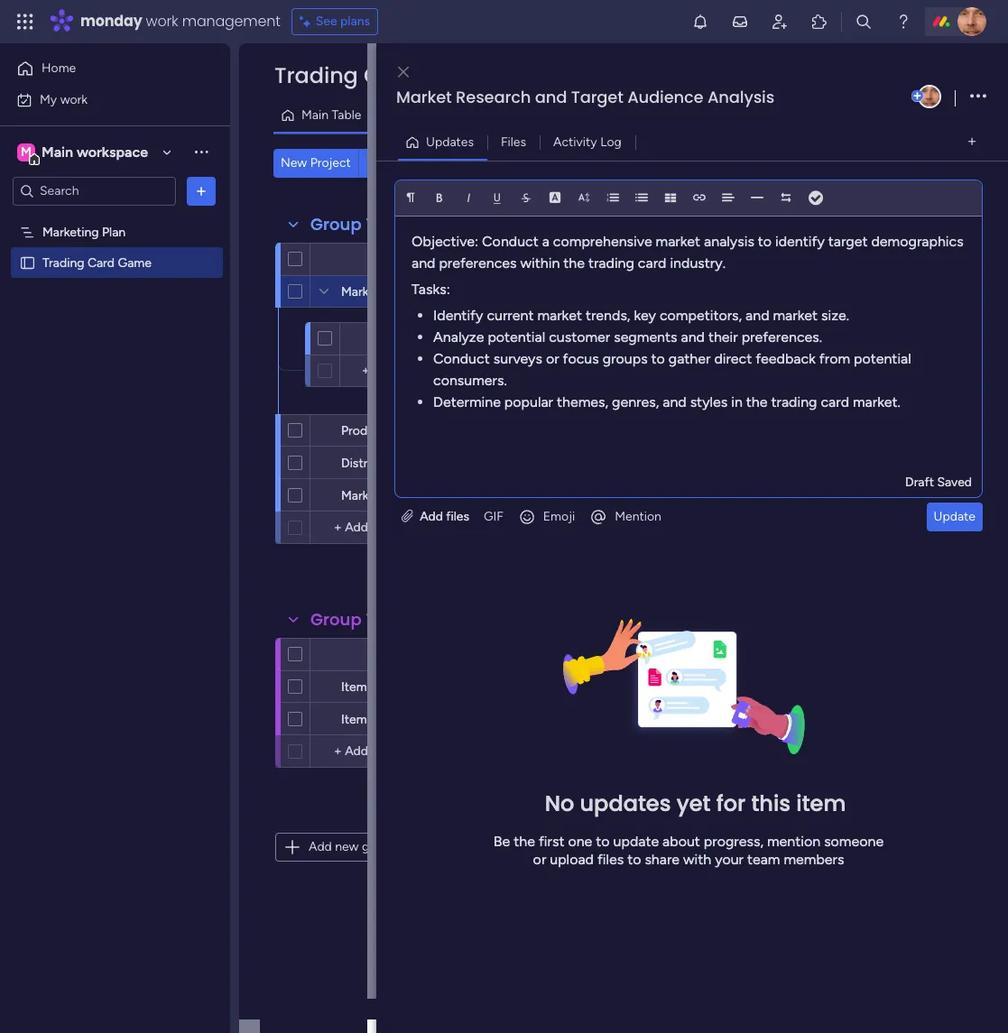 Task type: locate. For each thing, give the bounding box(es) containing it.
the right be
[[514, 833, 535, 850]]

title
[[366, 213, 400, 236], [366, 609, 400, 631]]

popular
[[505, 393, 553, 410]]

main for main workspace
[[42, 143, 73, 160]]

link image
[[693, 191, 706, 204]]

market left tasks:
[[341, 284, 380, 300]]

1 horizontal spatial add
[[420, 509, 443, 524]]

invite members image
[[771, 13, 789, 31]]

align image
[[722, 191, 735, 204]]

marketing inside list box
[[42, 224, 99, 240]]

1 horizontal spatial marketing
[[341, 488, 398, 504]]

add left "new" at the bottom left
[[309, 840, 332, 855]]

0 vertical spatial marketing
[[42, 224, 99, 240]]

underline image
[[491, 191, 504, 204]]

market
[[396, 86, 452, 108], [341, 284, 380, 300]]

0 vertical spatial target
[[571, 86, 624, 108]]

card
[[87, 255, 115, 270]]

0 horizontal spatial potential
[[488, 328, 546, 345]]

and
[[535, 86, 567, 108], [412, 254, 436, 271], [439, 284, 460, 300], [746, 307, 770, 324], [681, 328, 705, 345], [663, 393, 687, 410], [431, 423, 452, 439], [410, 456, 431, 471], [401, 488, 422, 504]]

target
[[571, 86, 624, 108], [463, 284, 499, 300]]

trading down comprehensive
[[589, 254, 635, 271]]

market up preferences.
[[773, 307, 818, 324]]

one
[[568, 833, 593, 850]]

files down branding
[[446, 509, 470, 524]]

option
[[0, 216, 230, 219]]

item left 5
[[341, 712, 367, 728]]

new
[[281, 155, 307, 171]]

public board image
[[19, 254, 36, 271]]

Market Research and Target Audience Analysis field
[[392, 86, 908, 109]]

about
[[663, 833, 701, 850]]

0 vertical spatial analysis
[[708, 86, 775, 108]]

styles
[[690, 393, 728, 410]]

be
[[494, 833, 510, 850]]

title up 4
[[366, 609, 400, 631]]

None field
[[270, 61, 495, 90]]

0 horizontal spatial main
[[42, 143, 73, 160]]

direct
[[715, 350, 752, 367]]

0 vertical spatial group
[[311, 213, 362, 236]]

0 horizontal spatial card
[[638, 254, 667, 271]]

work inside button
[[60, 92, 88, 107]]

and up identify
[[439, 284, 460, 300]]

or
[[546, 350, 559, 367], [533, 851, 547, 868]]

potential up market.
[[854, 350, 912, 367]]

1 item from the top
[[341, 680, 367, 695]]

0 vertical spatial work
[[146, 11, 178, 32]]

1 vertical spatial group
[[311, 609, 362, 631]]

1 vertical spatial files
[[598, 851, 624, 868]]

add down marketing and branding campaign
[[420, 509, 443, 524]]

market research and target audience analysis up identify
[[341, 284, 605, 300]]

group down project
[[311, 213, 362, 236]]

work right my
[[60, 92, 88, 107]]

1 horizontal spatial research
[[456, 86, 531, 108]]

analysis down inbox icon
[[708, 86, 775, 108]]

Group Title field
[[306, 213, 405, 237], [306, 609, 405, 632]]

0 vertical spatial add
[[420, 509, 443, 524]]

gather
[[669, 350, 711, 367]]

add view image
[[969, 135, 976, 149]]

market inside field
[[396, 86, 452, 108]]

0 vertical spatial group title
[[311, 213, 400, 236]]

and left styles
[[663, 393, 687, 410]]

1 group from the top
[[311, 213, 362, 236]]

table image
[[665, 191, 677, 204]]

card left market.
[[821, 393, 850, 410]]

0 vertical spatial the
[[564, 254, 585, 271]]

home
[[42, 60, 76, 76]]

1 vertical spatial item
[[341, 712, 367, 728]]

marketing
[[42, 224, 99, 240], [341, 488, 398, 504]]

0 horizontal spatial the
[[514, 833, 535, 850]]

1 horizontal spatial card
[[821, 393, 850, 410]]

trading down feedback
[[771, 393, 818, 410]]

analysis up trends,
[[559, 284, 605, 300]]

updates
[[426, 134, 474, 149]]

trading
[[589, 254, 635, 271], [771, 393, 818, 410]]

market down close icon
[[396, 86, 452, 108]]

files
[[446, 509, 470, 524], [598, 851, 624, 868]]

1 title from the top
[[366, 213, 400, 236]]

text color image
[[549, 191, 562, 204]]

item 5
[[341, 712, 377, 728]]

marketing down distribution
[[341, 488, 398, 504]]

design
[[389, 423, 428, 439]]

and up activity
[[535, 86, 567, 108]]

0 horizontal spatial research
[[383, 284, 436, 300]]

help image
[[895, 13, 913, 31]]

1 vertical spatial trading
[[771, 393, 818, 410]]

group title up item 4
[[311, 609, 400, 631]]

0 vertical spatial options image
[[971, 84, 987, 109]]

target
[[829, 233, 868, 250]]

title down 'angle down' image
[[366, 213, 400, 236]]

1 vertical spatial main
[[42, 143, 73, 160]]

0 vertical spatial market research and target audience analysis
[[396, 86, 775, 108]]

0 horizontal spatial options image
[[192, 182, 210, 200]]

options image up the add view image
[[971, 84, 987, 109]]

potential up surveys
[[488, 328, 546, 345]]

main right workspace icon
[[42, 143, 73, 160]]

0 vertical spatial title
[[366, 213, 400, 236]]

1 horizontal spatial the
[[564, 254, 585, 271]]

audience down the notifications image
[[628, 86, 704, 108]]

2 title from the top
[[366, 609, 400, 631]]

search everything image
[[855, 13, 873, 31]]

share
[[645, 851, 680, 868]]

add for add files
[[420, 509, 443, 524]]

main inside 'workspace selection' element
[[42, 143, 73, 160]]

2 group title from the top
[[311, 609, 400, 631]]

progress,
[[704, 833, 764, 850]]

0 horizontal spatial work
[[60, 92, 88, 107]]

product design and development
[[341, 423, 531, 439]]

0 vertical spatial group title field
[[306, 213, 405, 237]]

activity log
[[553, 134, 622, 149]]

1 vertical spatial the
[[746, 393, 768, 410]]

options image
[[971, 84, 987, 109], [192, 182, 210, 200]]

or inside objective: conduct a comprehensive market analysis to identify target demographics and preferences within the trading card industry. tasks: identify current market trends, key competitors, and market size. analyze potential customer segments and their preferences. conduct surveys or focus groups to gather direct feedback from potential consumers. determine popular themes, genres, and styles in the trading card market. draft saved
[[546, 350, 559, 367]]

market up industry.
[[656, 233, 701, 250]]

card
[[638, 254, 667, 271], [821, 393, 850, 410]]

0 horizontal spatial add
[[309, 840, 332, 855]]

market research and target audience analysis up activity log
[[396, 86, 775, 108]]

audience inside field
[[628, 86, 704, 108]]

1 vertical spatial potential
[[854, 350, 912, 367]]

update
[[613, 833, 659, 850]]

1 group title field from the top
[[306, 213, 405, 237]]

0 vertical spatial item
[[341, 680, 367, 695]]

1 horizontal spatial work
[[146, 11, 178, 32]]

item 4
[[341, 680, 378, 695]]

market research and target audience analysis inside the market research and target audience analysis field
[[396, 86, 775, 108]]

inbox image
[[731, 13, 749, 31]]

conduct down analyze
[[433, 350, 490, 367]]

0 vertical spatial market
[[396, 86, 452, 108]]

within
[[520, 254, 560, 271]]

marketing plan
[[42, 224, 126, 240]]

1 horizontal spatial options image
[[971, 84, 987, 109]]

project
[[310, 155, 351, 171]]

0 vertical spatial files
[[446, 509, 470, 524]]

1 horizontal spatial market
[[396, 86, 452, 108]]

1 horizontal spatial main
[[302, 107, 329, 123]]

target down preferences
[[463, 284, 499, 300]]

or down first in the bottom of the page
[[533, 851, 547, 868]]

mention
[[615, 509, 662, 524]]

add inside button
[[309, 840, 332, 855]]

2 vertical spatial the
[[514, 833, 535, 850]]

1 horizontal spatial market
[[656, 233, 701, 250]]

mention
[[767, 833, 821, 850]]

0 vertical spatial or
[[546, 350, 559, 367]]

angle down image
[[367, 157, 376, 170]]

main inside button
[[302, 107, 329, 123]]

main table
[[302, 107, 362, 123]]

preferences
[[439, 254, 517, 271]]

preferences.
[[742, 328, 823, 345]]

audience up current
[[502, 284, 556, 300]]

0 vertical spatial conduct
[[482, 233, 539, 250]]

1 vertical spatial or
[[533, 851, 547, 868]]

segments
[[614, 328, 678, 345]]

log
[[601, 134, 622, 149]]

add files
[[417, 509, 470, 524]]

main left table
[[302, 107, 329, 123]]

1 vertical spatial audience
[[502, 284, 556, 300]]

monday
[[80, 11, 142, 32]]

marketing for marketing plan
[[42, 224, 99, 240]]

group up item 4
[[311, 609, 362, 631]]

2 group from the top
[[311, 609, 362, 631]]

0 horizontal spatial trading
[[589, 254, 635, 271]]

1 vertical spatial group title
[[311, 609, 400, 631]]

size image
[[578, 191, 590, 204]]

conduct left a
[[482, 233, 539, 250]]

audience
[[628, 86, 704, 108], [502, 284, 556, 300]]

1 horizontal spatial trading
[[771, 393, 818, 410]]

1 vertical spatial work
[[60, 92, 88, 107]]

distribution and logistics setup
[[341, 456, 522, 471]]

0 horizontal spatial market
[[341, 284, 380, 300]]

james peterson image
[[958, 7, 987, 36], [918, 85, 942, 108]]

1 vertical spatial group title field
[[306, 609, 405, 632]]

1 vertical spatial marketing
[[341, 488, 398, 504]]

workspace options image
[[192, 143, 210, 161]]

group title down 'angle down' image
[[311, 213, 400, 236]]

group
[[311, 213, 362, 236], [311, 609, 362, 631]]

marketing up trading
[[42, 224, 99, 240]]

plan
[[102, 224, 126, 240]]

select product image
[[16, 13, 34, 31]]

1 vertical spatial title
[[366, 609, 400, 631]]

dapulse addbtn image
[[912, 90, 924, 102]]

0 vertical spatial audience
[[628, 86, 704, 108]]

see plans button
[[291, 8, 378, 35]]

or left focus
[[546, 350, 559, 367]]

and up tasks:
[[412, 254, 436, 271]]

item for item 5
[[341, 712, 367, 728]]

1 horizontal spatial james peterson image
[[958, 7, 987, 36]]

new
[[335, 840, 359, 855]]

dapulse drag 2 image
[[379, 519, 385, 539]]

marketing for marketing and branding campaign
[[341, 488, 398, 504]]

1 horizontal spatial analysis
[[708, 86, 775, 108]]

and up dapulse attachment image
[[401, 488, 422, 504]]

with
[[683, 851, 712, 868]]

the right in
[[746, 393, 768, 410]]

see
[[316, 14, 337, 29]]

item
[[341, 680, 367, 695], [341, 712, 367, 728]]

4
[[370, 680, 378, 695]]

1 vertical spatial james peterson image
[[918, 85, 942, 108]]

for
[[717, 789, 746, 819]]

italic image
[[462, 191, 475, 204]]

&bull; bullets image
[[636, 191, 648, 204]]

group title field down format image
[[306, 213, 405, 237]]

0 vertical spatial main
[[302, 107, 329, 123]]

1 vertical spatial conduct
[[433, 350, 490, 367]]

distribution
[[341, 456, 407, 471]]

saved
[[938, 475, 972, 490]]

objective:
[[412, 233, 479, 250]]

files down the update
[[598, 851, 624, 868]]

main for main table
[[302, 107, 329, 123]]

1 vertical spatial add
[[309, 840, 332, 855]]

research up identify
[[383, 284, 436, 300]]

0 horizontal spatial market
[[538, 307, 582, 324]]

0 horizontal spatial marketing
[[42, 224, 99, 240]]

market research and target audience analysis
[[396, 86, 775, 108], [341, 284, 605, 300]]

the right within
[[564, 254, 585, 271]]

item
[[797, 789, 846, 819]]

group title field up item 4
[[306, 609, 405, 632]]

1 group title from the top
[[311, 213, 400, 236]]

card left industry.
[[638, 254, 667, 271]]

market up customer
[[538, 307, 582, 324]]

analysis
[[708, 86, 775, 108], [559, 284, 605, 300]]

options image down workspace options image
[[192, 182, 210, 200]]

list box
[[0, 213, 230, 522]]

plans
[[340, 14, 370, 29]]

1 vertical spatial options image
[[192, 182, 210, 200]]

0 horizontal spatial target
[[463, 284, 499, 300]]

0 horizontal spatial analysis
[[559, 284, 605, 300]]

research up files
[[456, 86, 531, 108]]

1 horizontal spatial audience
[[628, 86, 704, 108]]

to down segments
[[651, 350, 665, 367]]

activity log button
[[540, 128, 635, 157]]

1 horizontal spatial files
[[598, 851, 624, 868]]

potential
[[488, 328, 546, 345], [854, 350, 912, 367]]

item left 4
[[341, 680, 367, 695]]

branding
[[425, 488, 475, 504]]

work right monday
[[146, 11, 178, 32]]

home button
[[11, 54, 194, 83]]

0 vertical spatial potential
[[488, 328, 546, 345]]

market
[[656, 233, 701, 250], [538, 307, 582, 324], [773, 307, 818, 324]]

emoji button
[[511, 503, 582, 531]]

research
[[456, 86, 531, 108], [383, 284, 436, 300]]

0 vertical spatial research
[[456, 86, 531, 108]]

target up activity log
[[571, 86, 624, 108]]

files inside be the first one to update about progress, mention someone or upload files to share with your team members
[[598, 851, 624, 868]]

yet
[[677, 789, 711, 819]]

0 horizontal spatial audience
[[502, 284, 556, 300]]

1 vertical spatial analysis
[[559, 284, 605, 300]]

1 horizontal spatial target
[[571, 86, 624, 108]]

2 item from the top
[[341, 712, 367, 728]]

someone
[[824, 833, 884, 850]]

update button
[[927, 503, 983, 531]]



Task type: vqa. For each thing, say whether or not it's contained in the screenshot.
add workspace description on the top left
no



Task type: describe. For each thing, give the bounding box(es) containing it.
apps image
[[811, 13, 829, 31]]

industry.
[[670, 254, 726, 271]]

Search in workspace field
[[38, 181, 151, 201]]

members
[[784, 851, 845, 868]]

strikethrough image
[[520, 191, 533, 204]]

my work
[[40, 92, 88, 107]]

surveys
[[494, 350, 543, 367]]

files button
[[487, 128, 540, 157]]

in
[[732, 393, 743, 410]]

to left identify
[[758, 233, 772, 250]]

notifications image
[[692, 13, 710, 31]]

format image
[[404, 191, 417, 204]]

trading
[[42, 255, 84, 270]]

to down the update
[[628, 851, 641, 868]]

objective: conduct a comprehensive market analysis to identify target demographics and preferences within the trading card industry. tasks: identify current market trends, key competitors, and market size. analyze potential customer segments and their preferences. conduct surveys or focus groups to gather direct feedback from potential consumers. determine popular themes, genres, and styles in the trading card market. draft saved
[[412, 233, 972, 490]]

1 vertical spatial market research and target audience analysis
[[341, 284, 605, 300]]

current
[[487, 307, 534, 324]]

item for item 4
[[341, 680, 367, 695]]

mention button
[[582, 503, 669, 531]]

your
[[715, 851, 744, 868]]

1 vertical spatial target
[[463, 284, 499, 300]]

add for add new group
[[309, 840, 332, 855]]

team
[[748, 851, 781, 868]]

work for monday
[[146, 11, 178, 32]]

groups
[[603, 350, 648, 367]]

focus
[[563, 350, 599, 367]]

the inside be the first one to update about progress, mention someone or upload files to share with your team members
[[514, 833, 535, 850]]

work for my
[[60, 92, 88, 107]]

line image
[[751, 191, 764, 204]]

activity
[[553, 134, 597, 149]]

workspace image
[[17, 142, 35, 162]]

logistics
[[434, 456, 485, 471]]

new project button
[[274, 149, 358, 178]]

1 vertical spatial research
[[383, 284, 436, 300]]

consumers.
[[433, 372, 507, 389]]

workspace selection element
[[17, 141, 151, 165]]

new project
[[281, 155, 351, 171]]

setup
[[488, 456, 522, 471]]

add new group button
[[275, 833, 404, 862]]

draft
[[906, 475, 934, 490]]

campaign
[[478, 488, 536, 504]]

target inside field
[[571, 86, 624, 108]]

first
[[539, 833, 565, 850]]

tasks:
[[412, 280, 450, 298]]

2 group title field from the top
[[306, 609, 405, 632]]

rtl ltr image
[[780, 191, 793, 204]]

5
[[370, 712, 377, 728]]

customer
[[549, 328, 611, 345]]

0 vertical spatial james peterson image
[[958, 7, 987, 36]]

1 vertical spatial card
[[821, 393, 850, 410]]

my work button
[[11, 85, 194, 114]]

research inside field
[[456, 86, 531, 108]]

and down design
[[410, 456, 431, 471]]

development
[[455, 423, 531, 439]]

genres,
[[612, 393, 659, 410]]

analyze
[[433, 328, 484, 345]]

group
[[362, 840, 396, 855]]

themes,
[[557, 393, 609, 410]]

0 vertical spatial card
[[638, 254, 667, 271]]

0 horizontal spatial files
[[446, 509, 470, 524]]

or inside be the first one to update about progress, mention someone or upload files to share with your team members
[[533, 851, 547, 868]]

gif
[[484, 509, 504, 524]]

monday work management
[[80, 11, 281, 32]]

1. numbers image
[[607, 191, 619, 204]]

identify
[[776, 233, 825, 250]]

m
[[21, 144, 32, 159]]

checklist image
[[809, 192, 823, 205]]

close image
[[398, 65, 409, 79]]

upload
[[550, 851, 594, 868]]

identify
[[433, 307, 483, 324]]

marketing and branding campaign
[[341, 488, 536, 504]]

bold image
[[433, 191, 446, 204]]

see plans
[[316, 14, 370, 29]]

and right design
[[431, 423, 452, 439]]

trading card game
[[42, 255, 152, 270]]

and inside field
[[535, 86, 567, 108]]

and up preferences.
[[746, 307, 770, 324]]

files
[[501, 134, 526, 149]]

add new group
[[309, 840, 396, 855]]

update
[[934, 509, 976, 524]]

1 horizontal spatial potential
[[854, 350, 912, 367]]

no updates yet for this item
[[545, 789, 846, 819]]

management
[[182, 11, 281, 32]]

2 horizontal spatial the
[[746, 393, 768, 410]]

from
[[820, 350, 851, 367]]

updates button
[[398, 128, 487, 157]]

game
[[118, 255, 152, 270]]

0 horizontal spatial james peterson image
[[918, 85, 942, 108]]

0 vertical spatial trading
[[589, 254, 635, 271]]

analysis
[[704, 233, 755, 250]]

workspace
[[77, 143, 148, 160]]

feedback
[[756, 350, 816, 367]]

dapulse attachment image
[[402, 509, 413, 524]]

2 horizontal spatial market
[[773, 307, 818, 324]]

key
[[634, 307, 656, 324]]

main workspace
[[42, 143, 148, 160]]

analysis inside field
[[708, 86, 775, 108]]

list box containing marketing plan
[[0, 213, 230, 522]]

and up gather
[[681, 328, 705, 345]]

trends,
[[586, 307, 631, 324]]

size.
[[822, 307, 850, 324]]

main table button
[[274, 101, 375, 130]]

1 vertical spatial market
[[341, 284, 380, 300]]

a
[[542, 233, 550, 250]]

emoji
[[543, 509, 575, 524]]

to right one
[[596, 833, 610, 850]]

table
[[332, 107, 362, 123]]

their
[[709, 328, 738, 345]]

market.
[[853, 393, 901, 410]]



